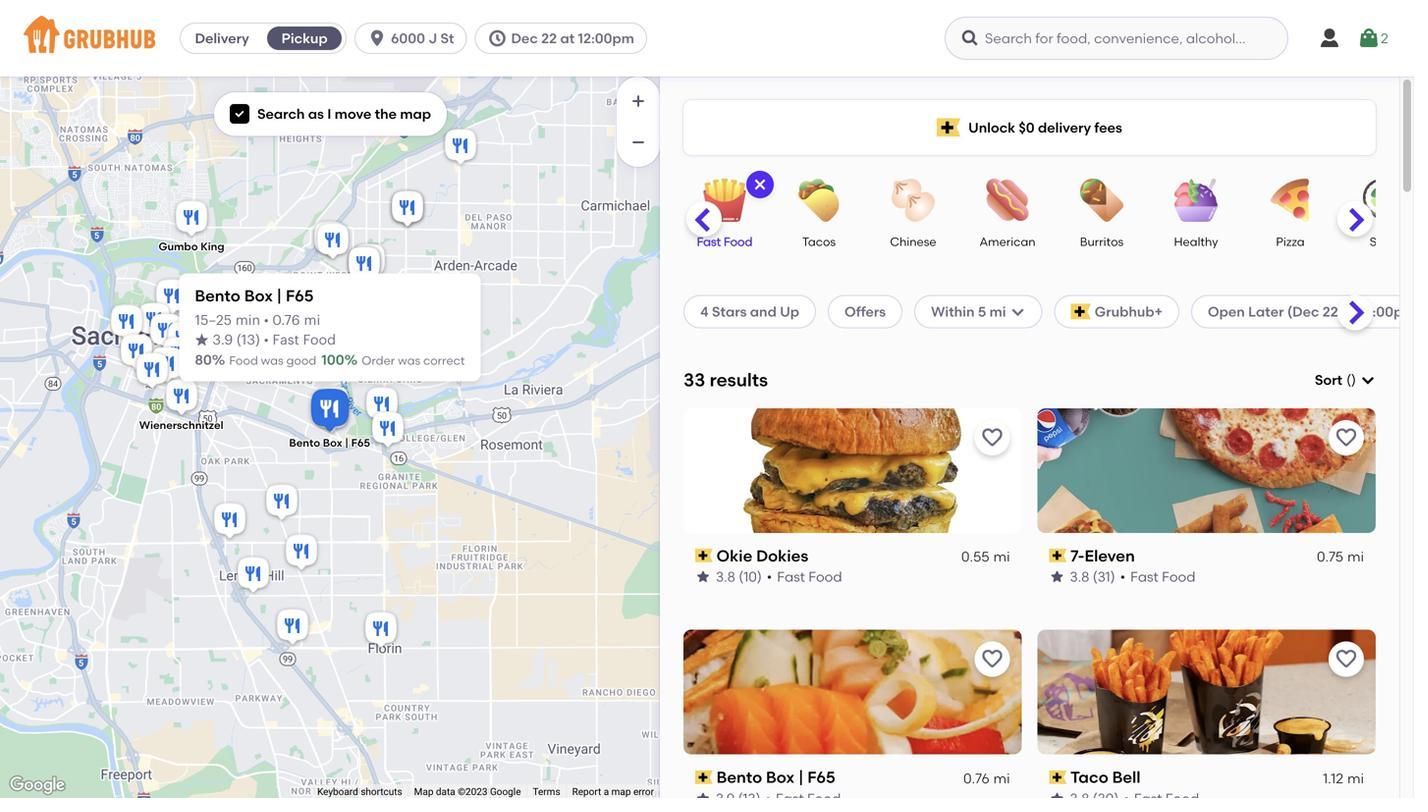 Task type: locate. For each thing, give the bounding box(es) containing it.
2 vertical spatial bento
[[717, 768, 763, 788]]

• right (10) at the bottom of page
[[767, 569, 772, 585]]

save this restaurant image for okie dokies
[[981, 426, 1005, 450]]

12:00pm up plus icon
[[578, 30, 635, 47]]

None field
[[1315, 370, 1376, 390]]

©2023
[[458, 787, 488, 798]]

1 horizontal spatial map
[[612, 787, 631, 798]]

0 vertical spatial 22
[[541, 30, 557, 47]]

okie
[[717, 547, 753, 566]]

0 horizontal spatial grubhub plus flag logo image
[[937, 118, 961, 137]]

mi left taco
[[994, 771, 1010, 787]]

healthy image
[[1162, 179, 1231, 222]]

1 save this restaurant image from the left
[[981, 426, 1005, 450]]

famous pizza image
[[234, 555, 273, 598]]

food right (10) at the bottom of page
[[809, 569, 842, 585]]

svg image inside dec 22 at 12:00pm button
[[488, 28, 507, 48]]

auntie anne's image
[[313, 221, 353, 264]]

• fast food
[[264, 334, 336, 347], [767, 569, 842, 585], [1121, 569, 1196, 585]]

del taco image
[[202, 328, 242, 371]]

bento up 15–25 on the top
[[195, 286, 241, 305]]

f65 down taco bell image
[[351, 437, 370, 450]]

1 horizontal spatial |
[[345, 437, 349, 450]]

( inside field
[[1347, 372, 1352, 389]]

3.8 for okie
[[716, 569, 736, 585]]

svg image
[[1358, 27, 1381, 50], [368, 28, 387, 48], [961, 28, 980, 48], [234, 108, 246, 120], [1010, 304, 1026, 320], [1361, 373, 1376, 388]]

wienerschnitzel image
[[162, 377, 201, 420]]

1 horizontal spatial • fast food
[[767, 569, 842, 585]]

1 horizontal spatial (
[[1347, 372, 1352, 389]]

0 horizontal spatial save this restaurant image
[[981, 648, 1005, 672]]

grubhub plus flag logo image for grubhub+
[[1071, 304, 1091, 320]]

subscription pass image left okie
[[696, 549, 713, 563]]

box for bento box | f65 15–25 min • 0.76 mi
[[244, 286, 273, 305]]

at right (dec
[[1342, 303, 1357, 320]]

•
[[264, 314, 269, 328], [264, 334, 269, 347], [767, 569, 772, 585], [1121, 569, 1126, 585]]

grubhub plus flag logo image left grubhub+
[[1071, 304, 1091, 320]]

1 horizontal spatial subscription pass image
[[1050, 771, 1067, 785]]

1 vertical spatial subscription pass image
[[1050, 771, 1067, 785]]

box for bento box | f65
[[766, 768, 795, 788]]

) down 'min'
[[255, 334, 260, 347]]

fast for 3.8 (10)
[[777, 569, 806, 585]]

2 save this restaurant image from the left
[[1335, 648, 1359, 672]]

pete's restaurant & brewhouse image
[[345, 244, 384, 287]]

1 vertical spatial box
[[323, 437, 342, 450]]

was right order
[[398, 354, 421, 368]]

1 vertical spatial 12:00pm
[[1360, 303, 1415, 320]]

) inside field
[[1352, 372, 1357, 389]]

2 horizontal spatial bento
[[717, 768, 763, 788]]

1 vertical spatial bento
[[289, 437, 320, 450]]

save this restaurant image
[[981, 426, 1005, 450], [1335, 426, 1359, 450]]

f65 for bento box | f65 15–25 min • 0.76 mi
[[286, 286, 314, 305]]

0 horizontal spatial subscription pass image
[[696, 771, 713, 785]]

subscription pass image for okie dokies
[[696, 549, 713, 563]]

gumbo king image
[[172, 198, 211, 241]]

1 vertical spatial map
[[612, 787, 631, 798]]

0 vertical spatial subscription pass image
[[1050, 549, 1067, 563]]

fast right the (31)
[[1131, 569, 1159, 585]]

• right 'min'
[[264, 314, 269, 328]]

min
[[236, 314, 260, 328]]

22 right the dec
[[541, 30, 557, 47]]

burritos image
[[1068, 179, 1137, 222]]

1 horizontal spatial save this restaurant image
[[1335, 426, 1359, 450]]

map
[[414, 787, 434, 798]]

2 horizontal spatial |
[[799, 768, 804, 788]]

1 horizontal spatial 3.8
[[1070, 569, 1090, 585]]

0 horizontal spatial 0.76
[[272, 314, 300, 328]]

) inside map region
[[255, 334, 260, 347]]

bento right "error"
[[717, 768, 763, 788]]

eleven
[[1085, 547, 1135, 566]]

• for 3.8 (31)
[[1121, 569, 1126, 585]]

0 horizontal spatial was
[[261, 354, 284, 368]]

grubhub plus flag logo image for unlock $0 delivery fees
[[937, 118, 961, 137]]

2 horizontal spatial box
[[766, 768, 795, 788]]

as
[[308, 106, 324, 122]]

and
[[750, 303, 777, 320]]

bento for bento box | f65
[[717, 768, 763, 788]]

0 vertical spatial subscription pass image
[[696, 549, 713, 563]]

dec 22 at 12:00pm button
[[475, 23, 655, 54]]

0 horizontal spatial box
[[244, 286, 273, 305]]

0 vertical spatial 0.76
[[272, 314, 300, 328]]

0 horizontal spatial at
[[560, 30, 575, 47]]

save this restaurant button for okie dokies
[[975, 420, 1010, 456]]

1 3.8 from the left
[[716, 569, 736, 585]]

1 horizontal spatial box
[[323, 437, 342, 450]]

3.9
[[213, 334, 233, 347]]

1 vertical spatial 22
[[1323, 303, 1339, 320]]

3.8 down okie
[[716, 569, 736, 585]]

terms
[[533, 787, 561, 798]]

star icon image for bento box | f65
[[696, 791, 711, 799]]

0 horizontal spatial svg image
[[488, 28, 507, 48]]

mi right '0.55'
[[994, 549, 1010, 565]]

0 vertical spatial |
[[277, 286, 282, 305]]

food for 3.8 (31)
[[1162, 569, 1196, 585]]

a
[[604, 787, 609, 798]]

%
[[212, 352, 225, 368], [344, 352, 358, 368]]

22 right (dec
[[1323, 303, 1339, 320]]

1 horizontal spatial )
[[1352, 372, 1357, 389]]

0 horizontal spatial bento
[[195, 286, 241, 305]]

at right the dec
[[560, 30, 575, 47]]

sort ( )
[[1315, 372, 1357, 389]]

svg image inside 2 button
[[1358, 27, 1381, 50]]

subscription pass image left taco
[[1050, 771, 1067, 785]]

1 vertical spatial subscription pass image
[[696, 771, 713, 785]]

bento
[[195, 286, 241, 305], [289, 437, 320, 450], [717, 768, 763, 788]]

box inside bento box | f65 15–25 min • 0.76 mi
[[244, 286, 273, 305]]

svg image left the dec
[[488, 28, 507, 48]]

mi up good
[[304, 314, 320, 328]]

taco bell image
[[363, 385, 402, 428]]

) right sort
[[1352, 372, 1357, 389]]

1 horizontal spatial 12:00pm
[[1360, 303, 1415, 320]]

f65 down auntie anne's icon at the top left of page
[[286, 286, 314, 305]]

7-
[[1071, 547, 1085, 566]]

2 3.8 from the left
[[1070, 569, 1090, 585]]

0 horizontal spatial • fast food
[[264, 334, 336, 347]]

king
[[201, 240, 225, 254]]

taco
[[1071, 768, 1109, 788]]

later
[[1249, 303, 1284, 320]]

bento box | f65 logo image
[[684, 630, 1022, 755]]

2 vertical spatial box
[[766, 768, 795, 788]]

(dec
[[1288, 303, 1320, 320]]

good
[[286, 354, 317, 368]]

3.8 (31)
[[1070, 569, 1116, 585]]

save this restaurant button for bento box | f65
[[975, 642, 1010, 678]]

0 horizontal spatial map
[[400, 106, 431, 122]]

0 vertical spatial map
[[400, 106, 431, 122]]

save this restaurant button
[[975, 420, 1010, 456], [1329, 420, 1365, 456], [975, 642, 1010, 678], [1329, 642, 1365, 678]]

)
[[255, 334, 260, 347], [1352, 372, 1357, 389]]

0 vertical spatial at
[[560, 30, 575, 47]]

1 vertical spatial )
[[1352, 372, 1357, 389]]

3.8 down 7-
[[1070, 569, 1090, 585]]

2 save this restaurant image from the left
[[1335, 426, 1359, 450]]

• right the (31)
[[1121, 569, 1126, 585]]

2 % from the left
[[344, 352, 358, 368]]

1 horizontal spatial save this restaurant image
[[1335, 648, 1359, 672]]

svg image left tacos image
[[753, 177, 768, 193]]

1 was from the left
[[261, 354, 284, 368]]

( inside map region
[[237, 334, 241, 347]]

0 horizontal spatial (
[[237, 334, 241, 347]]

food for 13
[[303, 334, 336, 347]]

3.8 (10)
[[716, 569, 762, 585]]

star icon image for 7-eleven
[[1050, 569, 1065, 585]]

minus icon image
[[629, 133, 648, 152]]

save this restaurant button for 7-eleven
[[1329, 420, 1365, 456]]

map data ©2023 google
[[414, 787, 521, 798]]

1 vertical spatial f65
[[351, 437, 370, 450]]

fast for 3.8 (31)
[[1131, 569, 1159, 585]]

0.75
[[1317, 549, 1344, 565]]

2 was from the left
[[398, 354, 421, 368]]

7 eleven image
[[312, 394, 352, 438]]

( for 13
[[237, 334, 241, 347]]

fast down dokies
[[777, 569, 806, 585]]

1 vertical spatial |
[[345, 437, 349, 450]]

13
[[241, 334, 255, 347]]

0 horizontal spatial 12:00pm
[[578, 30, 635, 47]]

• fast food down dokies
[[767, 569, 842, 585]]

j
[[429, 30, 437, 47]]

( right sort
[[1347, 372, 1352, 389]]

| for bento box | f65
[[799, 768, 804, 788]]

1 horizontal spatial subscription pass image
[[1050, 549, 1067, 563]]

• for 3.8 (10)
[[767, 569, 772, 585]]

fast up good
[[273, 334, 299, 347]]

food right the (31)
[[1162, 569, 1196, 585]]

1 horizontal spatial %
[[344, 352, 358, 368]]

error
[[634, 787, 654, 798]]

0 horizontal spatial |
[[277, 286, 282, 305]]

1 horizontal spatial bento
[[289, 437, 320, 450]]

grubhub plus flag logo image left unlock
[[937, 118, 961, 137]]

subscription pass image left 7-
[[1050, 549, 1067, 563]]

1 vertical spatial grubhub plus flag logo image
[[1071, 304, 1091, 320]]

0 horizontal spatial 3.8
[[716, 569, 736, 585]]

1 vertical spatial at
[[1342, 303, 1357, 320]]

bento inside bento box | f65 15–25 min • 0.76 mi
[[195, 286, 241, 305]]

mi
[[990, 303, 1007, 320], [304, 314, 320, 328], [994, 549, 1010, 565], [1348, 549, 1365, 565], [994, 771, 1010, 787], [1348, 771, 1365, 787]]

buddha belly burgers image
[[147, 344, 187, 388]]

grubhub plus flag logo image
[[937, 118, 961, 137], [1071, 304, 1091, 320]]

subscription pass image
[[696, 549, 713, 563], [1050, 771, 1067, 785]]

0 vertical spatial box
[[244, 286, 273, 305]]

2 vertical spatial f65
[[808, 768, 836, 788]]

0 horizontal spatial )
[[255, 334, 260, 347]]

0 vertical spatial )
[[255, 334, 260, 347]]

2 horizontal spatial f65
[[808, 768, 836, 788]]

2 horizontal spatial • fast food
[[1121, 569, 1196, 585]]

map region
[[0, 0, 728, 799]]

• fast food up good
[[264, 334, 336, 347]]

2 horizontal spatial svg image
[[1318, 27, 1342, 50]]

fast inside map region
[[273, 334, 299, 347]]

charleys cheesesteaks image
[[310, 219, 350, 262]]

data
[[436, 787, 456, 798]]

1 horizontal spatial svg image
[[753, 177, 768, 193]]

mi right 0.75
[[1348, 549, 1365, 565]]

food down the 13
[[229, 354, 258, 368]]

(31)
[[1093, 569, 1116, 585]]

was
[[261, 354, 284, 368], [398, 354, 421, 368]]

subscription pass image left bento box | f65
[[696, 771, 713, 785]]

kaboora chef image
[[441, 126, 480, 169]]

gumbo king
[[159, 240, 225, 254]]

google
[[490, 787, 521, 798]]

star icon image for taco bell
[[1050, 791, 1065, 799]]

svg image left 2 button
[[1318, 27, 1342, 50]]

st
[[441, 30, 454, 47]]

0 horizontal spatial save this restaurant image
[[981, 426, 1005, 450]]

bento down 'okie dokies' icon
[[289, 437, 320, 450]]

• right the 13
[[264, 334, 269, 347]]

( right 3.9
[[237, 334, 241, 347]]

12:00pm down sushi
[[1360, 303, 1415, 320]]

|
[[277, 286, 282, 305], [345, 437, 349, 450], [799, 768, 804, 788]]

0 horizontal spatial f65
[[286, 286, 314, 305]]

f65 down bento box | f65 logo
[[808, 768, 836, 788]]

food down the "fast food" image at top
[[724, 235, 753, 249]]

• inside bento box | f65 15–25 min • 0.76 mi
[[264, 314, 269, 328]]

| inside bento box | f65 15–25 min • 0.76 mi
[[277, 286, 282, 305]]

mi for taco bell
[[1348, 771, 1365, 787]]

33 results
[[684, 369, 768, 391]]

Search for food, convenience, alcohol... search field
[[945, 17, 1289, 60]]

7-eleven
[[1071, 547, 1135, 566]]

1 save this restaurant image from the left
[[981, 648, 1005, 672]]

0 vertical spatial f65
[[286, 286, 314, 305]]

2 vertical spatial |
[[799, 768, 804, 788]]

gumbo
[[159, 240, 198, 254]]

subscription pass image
[[1050, 549, 1067, 563], [696, 771, 713, 785]]

bento box midtown image
[[146, 311, 186, 354]]

was left good
[[261, 354, 284, 368]]

mi right 1.12
[[1348, 771, 1365, 787]]

svg image
[[1318, 27, 1342, 50], [488, 28, 507, 48], [753, 177, 768, 193]]

food
[[724, 235, 753, 249], [303, 334, 336, 347], [229, 354, 258, 368], [809, 569, 842, 585], [1162, 569, 1196, 585]]

search as i move the map
[[257, 106, 431, 122]]

• fast food for 7-eleven
[[1121, 569, 1196, 585]]

• fast food down eleven
[[1121, 569, 1196, 585]]

1 horizontal spatial 0.76
[[964, 771, 990, 787]]

fees
[[1095, 119, 1123, 136]]

box
[[244, 286, 273, 305], [323, 437, 342, 450], [766, 768, 795, 788]]

12:00pm
[[578, 30, 635, 47], [1360, 303, 1415, 320]]

0 horizontal spatial %
[[212, 352, 225, 368]]

f65
[[286, 286, 314, 305], [351, 437, 370, 450], [808, 768, 836, 788]]

food up 80 % food was good 100 % order was correct
[[303, 334, 336, 347]]

main navigation navigation
[[0, 0, 1415, 77]]

1 horizontal spatial grubhub plus flag logo image
[[1071, 304, 1091, 320]]

0 vertical spatial bento
[[195, 286, 241, 305]]

1 horizontal spatial was
[[398, 354, 421, 368]]

6000 j st button
[[355, 23, 475, 54]]

% left order
[[344, 352, 358, 368]]

star icon image
[[696, 569, 711, 585], [1050, 569, 1065, 585], [696, 791, 711, 799], [1050, 791, 1065, 799]]

box inside wienerschnitzel bento box | f65
[[323, 437, 342, 450]]

1 horizontal spatial f65
[[351, 437, 370, 450]]

0 horizontal spatial 22
[[541, 30, 557, 47]]

1 vertical spatial (
[[1347, 372, 1352, 389]]

0 vertical spatial 12:00pm
[[578, 30, 635, 47]]

star icon image for okie dokies
[[696, 569, 711, 585]]

taco bell logo image
[[1038, 630, 1376, 755]]

f65 inside bento box | f65 15–25 min • 0.76 mi
[[286, 286, 314, 305]]

0 vertical spatial (
[[237, 334, 241, 347]]

0 vertical spatial grubhub plus flag logo image
[[937, 118, 961, 137]]

within 5 mi
[[931, 303, 1007, 320]]

terms link
[[533, 787, 561, 798]]

% down 3.9
[[212, 352, 225, 368]]

map right a
[[612, 787, 631, 798]]

0 horizontal spatial subscription pass image
[[696, 549, 713, 563]]

• for 13
[[264, 334, 269, 347]]

svg image inside 6000 j st button
[[368, 28, 387, 48]]

map
[[400, 106, 431, 122], [612, 787, 631, 798]]

sushi
[[1370, 235, 1400, 249]]

save this restaurant image
[[981, 648, 1005, 672], [1335, 648, 1359, 672]]

22
[[541, 30, 557, 47], [1323, 303, 1339, 320]]

map right the
[[400, 106, 431, 122]]

save this restaurant image for 7-eleven
[[1335, 426, 1359, 450]]



Task type: vqa. For each thing, say whether or not it's contained in the screenshot.
in • Healthy
no



Task type: describe. For each thing, give the bounding box(es) containing it.
subscription pass image for 7-eleven
[[1050, 549, 1067, 563]]

open
[[1208, 303, 1246, 320]]

1.12
[[1324, 771, 1344, 787]]

california street tacos image
[[133, 350, 172, 393]]

33
[[684, 369, 706, 391]]

food inside 80 % food was good 100 % order was correct
[[229, 354, 258, 368]]

0.76 mi
[[964, 771, 1010, 787]]

bento box | f65
[[717, 768, 836, 788]]

mi for bento box | f65
[[994, 771, 1010, 787]]

gyro corner image
[[273, 607, 312, 650]]

bbq & burgers midtown image
[[164, 319, 203, 362]]

dec
[[511, 30, 538, 47]]

pizza
[[1276, 235, 1305, 249]]

google image
[[5, 773, 70, 799]]

plant power fast food - sacramento image
[[117, 332, 156, 375]]

mi for okie dokies
[[994, 549, 1010, 565]]

| for bento box | f65 15–25 min • 0.76 mi
[[277, 286, 282, 305]]

12:00pm inside button
[[578, 30, 635, 47]]

0.55 mi
[[962, 549, 1010, 565]]

chinese image
[[879, 179, 948, 222]]

move
[[335, 106, 372, 122]]

3.9 ( 13 )
[[213, 334, 260, 347]]

pickup
[[282, 30, 328, 47]]

svg image inside field
[[1361, 373, 1376, 388]]

taco bell
[[1071, 768, 1141, 788]]

wienerschnitzel
[[139, 419, 223, 432]]

1 horizontal spatial 22
[[1323, 303, 1339, 320]]

bento inside wienerschnitzel bento box | f65
[[289, 437, 320, 450]]

fast down the "fast food" image at top
[[697, 235, 721, 249]]

search
[[257, 106, 305, 122]]

grubhub+
[[1095, 303, 1163, 320]]

taqueria el paisano image
[[210, 501, 250, 544]]

report
[[572, 787, 601, 798]]

1 vertical spatial 0.76
[[964, 771, 990, 787]]

morton's the steakhouse image
[[107, 302, 146, 345]]

bento box | f65 15–25 min • 0.76 mi
[[195, 286, 320, 328]]

plus icon image
[[629, 91, 648, 111]]

the
[[375, 106, 397, 122]]

f65 for bento box | f65
[[808, 768, 836, 788]]

american image
[[974, 179, 1042, 222]]

subscription pass image for bento box | f65
[[696, 771, 713, 785]]

unlock $0 delivery fees
[[969, 119, 1123, 136]]

1.12 mi
[[1324, 771, 1365, 787]]

100
[[322, 352, 344, 368]]

2
[[1381, 30, 1389, 47]]

halal food and ice cream image
[[135, 300, 174, 343]]

80 % food was good 100 % order was correct
[[195, 352, 465, 368]]

report a map error link
[[572, 787, 654, 798]]

wienerschnitzel bento box | f65
[[139, 419, 370, 450]]

fast for 13
[[273, 334, 299, 347]]

sourdough & co image
[[368, 409, 408, 452]]

mod pizza (howe bout arden) image
[[345, 244, 384, 287]]

sactown kabob image
[[388, 188, 427, 231]]

0.76 inside bento box | f65 15–25 min • 0.76 mi
[[272, 314, 300, 328]]

correct
[[423, 354, 465, 368]]

| inside wienerschnitzel bento box | f65
[[345, 437, 349, 450]]

order
[[362, 354, 395, 368]]

food for 3.8 (10)
[[809, 569, 842, 585]]

6000
[[391, 30, 425, 47]]

fast food
[[697, 235, 753, 249]]

f65 inside wienerschnitzel bento box | f65
[[351, 437, 370, 450]]

delivery button
[[181, 23, 263, 54]]

80
[[195, 352, 212, 368]]

chinese
[[890, 235, 937, 249]]

1 horizontal spatial at
[[1342, 303, 1357, 320]]

open later (dec 22 at 12:00pm
[[1208, 303, 1415, 320]]

jojo'z pizza image
[[388, 188, 427, 231]]

6000 j st
[[391, 30, 454, 47]]

mi inside bento box | f65 15–25 min • 0.76 mi
[[304, 314, 320, 328]]

within
[[931, 303, 975, 320]]

5
[[978, 303, 987, 320]]

sort
[[1315, 372, 1343, 389]]

keyboard
[[317, 787, 358, 798]]

okie dokies image
[[313, 384, 353, 427]]

dokies
[[757, 547, 809, 566]]

results
[[710, 369, 768, 391]]

22 inside button
[[541, 30, 557, 47]]

at inside button
[[560, 30, 575, 47]]

none field containing sort
[[1315, 370, 1376, 390]]

okie dokies
[[717, 547, 809, 566]]

4 stars and up
[[700, 303, 800, 320]]

keyboard shortcuts
[[317, 787, 402, 798]]

dec 22 at 12:00pm
[[511, 30, 635, 47]]

save this restaurant image for taco bell
[[1335, 648, 1359, 672]]

delivery
[[195, 30, 249, 47]]

unlock
[[969, 119, 1016, 136]]

kikis chicken place image
[[350, 241, 389, 284]]

(10)
[[739, 569, 762, 585]]

jamba juice image
[[380, 318, 419, 361]]

15–25
[[195, 314, 232, 328]]

2 button
[[1358, 21, 1389, 56]]

fast food image
[[691, 179, 759, 222]]

keyboard shortcuts button
[[317, 786, 402, 799]]

offers
[[845, 303, 886, 320]]

burritos
[[1080, 235, 1124, 249]]

1 % from the left
[[212, 352, 225, 368]]

save this restaurant image for bento box | f65
[[981, 648, 1005, 672]]

healthy
[[1174, 235, 1219, 249]]

bento for bento box | f65 15–25 min • 0.76 mi
[[195, 286, 241, 305]]

• fast food inside map region
[[264, 334, 336, 347]]

save this restaurant button for taco bell
[[1329, 642, 1365, 678]]

popeyes image
[[262, 482, 302, 525]]

delivery
[[1038, 119, 1092, 136]]

0.55
[[962, 549, 990, 565]]

bento box | f65 image
[[307, 386, 354, 437]]

tacos
[[803, 235, 836, 249]]

american
[[980, 235, 1036, 249]]

pizza image
[[1256, 179, 1325, 222]]

7-eleven logo image
[[1038, 408, 1376, 533]]

( for )
[[1347, 372, 1352, 389]]

• fast food for okie dokies
[[767, 569, 842, 585]]

report a map error
[[572, 787, 654, 798]]

subscription pass image for taco bell
[[1050, 771, 1067, 785]]

mi right 5
[[990, 303, 1007, 320]]

3.8 for 7-
[[1070, 569, 1090, 585]]

up
[[780, 303, 800, 320]]

i
[[327, 106, 331, 122]]

kfc image
[[282, 532, 321, 575]]

bell
[[1113, 768, 1141, 788]]

burger junction image
[[362, 610, 401, 653]]

rating image
[[195, 334, 209, 347]]

mi for 7-eleven
[[1348, 549, 1365, 565]]

stars
[[712, 303, 747, 320]]

pickup button
[[263, 23, 346, 54]]

$0
[[1019, 119, 1035, 136]]

4
[[700, 303, 709, 320]]

okie dokies logo image
[[684, 408, 1022, 533]]

bento box image
[[380, 318, 419, 361]]

melthhead image
[[159, 335, 198, 378]]

shortcuts
[[361, 787, 402, 798]]

seniore's pizza image
[[152, 277, 192, 320]]

tacos image
[[785, 179, 854, 222]]



